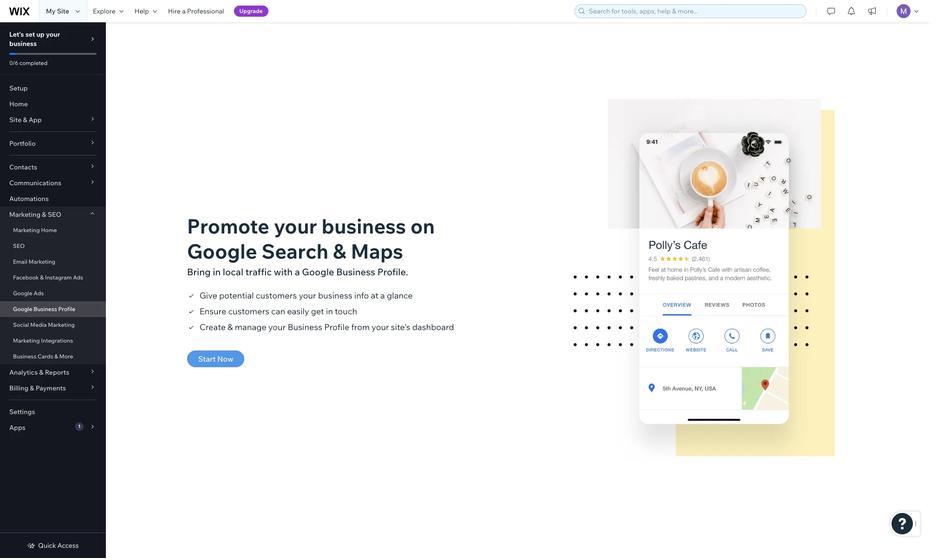 Task type: describe. For each thing, give the bounding box(es) containing it.
now
[[217, 354, 233, 363]]

marketing up integrations
[[48, 321, 75, 328]]

marketing & seo button
[[0, 207, 106, 222]]

bring
[[187, 266, 211, 277]]

profile inside google business profile link
[[58, 306, 75, 313]]

integrations
[[41, 337, 73, 344]]

business down easily in the left of the page
[[288, 322, 322, 332]]

email marketing
[[13, 258, 55, 265]]

ensure customers can easily get in touch
[[200, 306, 357, 316]]

maps
[[351, 238, 403, 264]]

portfolio
[[9, 139, 36, 148]]

media
[[30, 321, 47, 328]]

at
[[371, 290, 378, 301]]

google business profile
[[13, 306, 75, 313]]

from
[[351, 322, 370, 332]]

0/6
[[9, 59, 18, 66]]

glance
[[387, 290, 413, 301]]

apps
[[9, 423, 25, 432]]

& for marketing & seo
[[42, 210, 46, 219]]

site & app button
[[0, 112, 106, 128]]

setup link
[[0, 80, 106, 96]]

create & manage your business profile from your site's dashboard
[[200, 322, 454, 332]]

1 vertical spatial home
[[41, 227, 57, 234]]

1 horizontal spatial in
[[326, 306, 333, 316]]

1 horizontal spatial profile
[[324, 322, 349, 332]]

marketing for integrations
[[13, 337, 40, 344]]

facebook
[[13, 274, 39, 281]]

can
[[271, 306, 285, 316]]

upgrade button
[[234, 6, 268, 17]]

start now
[[198, 354, 233, 363]]

marketing home
[[13, 227, 57, 234]]

let's
[[9, 30, 24, 39]]

completed
[[20, 59, 47, 66]]

explore
[[93, 7, 116, 15]]

contacts
[[9, 163, 37, 171]]

seo inside the marketing & seo dropdown button
[[48, 210, 61, 219]]

business cards & more link
[[0, 349, 106, 365]]

seo inside seo link
[[13, 242, 25, 249]]

analytics
[[9, 368, 38, 377]]

2 vertical spatial a
[[380, 290, 385, 301]]

email marketing link
[[0, 254, 106, 270]]

social media marketing
[[13, 321, 75, 328]]

email
[[13, 258, 27, 265]]

help button
[[129, 0, 162, 22]]

settings link
[[0, 404, 106, 420]]

marketing home link
[[0, 222, 106, 238]]

your for customers
[[299, 290, 316, 301]]

app
[[29, 116, 42, 124]]

marketing & seo
[[9, 210, 61, 219]]

instagram
[[45, 274, 72, 281]]

your for manage
[[268, 322, 286, 332]]

payments
[[36, 384, 66, 392]]

touch
[[335, 306, 357, 316]]

site's
[[391, 322, 410, 332]]

analytics & reports button
[[0, 365, 106, 380]]

more
[[59, 353, 73, 360]]

info
[[354, 290, 369, 301]]

google business profile link
[[0, 301, 106, 317]]

& inside the promote your business on google search & maps bring in local traffic with a google business profile.
[[333, 238, 346, 264]]

0 vertical spatial home
[[9, 100, 28, 108]]

automations
[[9, 195, 49, 203]]

local
[[223, 266, 243, 277]]

with
[[274, 266, 293, 277]]

business for let's set up your business
[[9, 39, 37, 48]]

0 vertical spatial a
[[182, 7, 186, 15]]

marketing integrations link
[[0, 333, 106, 349]]

access
[[57, 541, 79, 550]]

quick access button
[[27, 541, 79, 550]]

get
[[311, 306, 324, 316]]

hire a professional link
[[162, 0, 230, 22]]

business for give potential customers your business info at a glance
[[318, 290, 352, 301]]

0 vertical spatial site
[[57, 7, 69, 15]]

0 vertical spatial ads
[[73, 274, 83, 281]]

marketing up facebook & instagram ads
[[29, 258, 55, 265]]

0/6 completed
[[9, 59, 47, 66]]

facebook & instagram ads link
[[0, 270, 106, 286]]

my site
[[46, 7, 69, 15]]

traffic
[[245, 266, 272, 277]]

upgrade
[[239, 7, 263, 14]]

google ads
[[13, 290, 44, 297]]

let's set up your business
[[9, 30, 60, 48]]

a inside the promote your business on google search & maps bring in local traffic with a google business profile.
[[295, 266, 300, 277]]

business up social media marketing
[[34, 306, 57, 313]]

dashboard
[[412, 322, 454, 332]]

give potential customers your business info at a glance
[[200, 290, 413, 301]]

sidebar element
[[0, 22, 106, 558]]

automations link
[[0, 191, 106, 207]]

my
[[46, 7, 55, 15]]

start
[[198, 354, 216, 363]]

quick access
[[38, 541, 79, 550]]

setup
[[9, 84, 28, 92]]

start now button
[[187, 350, 244, 367]]



Task type: vqa. For each thing, say whether or not it's contained in the screenshot.
the right you
no



Task type: locate. For each thing, give the bounding box(es) containing it.
seo down the automations link at the left top of the page
[[48, 210, 61, 219]]

1
[[78, 423, 80, 430]]

cards
[[38, 353, 53, 360]]

hire a professional
[[168, 7, 224, 15]]

business inside the promote your business on google search & maps bring in local traffic with a google business profile.
[[322, 213, 406, 238]]

1 horizontal spatial a
[[295, 266, 300, 277]]

profile down touch
[[324, 322, 349, 332]]

1 vertical spatial site
[[9, 116, 21, 124]]

Search for tools, apps, help & more... field
[[586, 5, 803, 18]]

& inside facebook & instagram ads link
[[40, 274, 44, 281]]

potential
[[219, 290, 254, 301]]

home down setup
[[9, 100, 28, 108]]

profile down google ads link at bottom left
[[58, 306, 75, 313]]

1 vertical spatial in
[[326, 306, 333, 316]]

ads right instagram
[[73, 274, 83, 281]]

0 horizontal spatial home
[[9, 100, 28, 108]]

a right with
[[295, 266, 300, 277]]

contacts button
[[0, 159, 106, 175]]

& inside billing & payments popup button
[[30, 384, 34, 392]]

ensure
[[200, 306, 226, 316]]

home down the marketing & seo dropdown button
[[41, 227, 57, 234]]

marketing for &
[[9, 210, 40, 219]]

& for facebook & instagram ads
[[40, 274, 44, 281]]

on
[[410, 213, 435, 238]]

business inside let's set up your business
[[9, 39, 37, 48]]

1 vertical spatial ads
[[34, 290, 44, 297]]

portfolio button
[[0, 136, 106, 151]]

google up local
[[187, 238, 257, 264]]

set
[[25, 30, 35, 39]]

0 horizontal spatial site
[[9, 116, 21, 124]]

site & app
[[9, 116, 42, 124]]

& for create & manage your business profile from your site's dashboard
[[228, 322, 233, 332]]

quick
[[38, 541, 56, 550]]

customers up "can"
[[256, 290, 297, 301]]

social
[[13, 321, 29, 328]]

ads up google business profile
[[34, 290, 44, 297]]

marketing down automations
[[9, 210, 40, 219]]

hire
[[168, 7, 181, 15]]

& left "more"
[[54, 353, 58, 360]]

seo
[[48, 210, 61, 219], [13, 242, 25, 249]]

site inside dropdown button
[[9, 116, 21, 124]]

0 horizontal spatial profile
[[58, 306, 75, 313]]

customers up manage
[[228, 306, 269, 316]]

1 horizontal spatial home
[[41, 227, 57, 234]]

1 vertical spatial seo
[[13, 242, 25, 249]]

your inside the promote your business on google search & maps bring in local traffic with a google business profile.
[[274, 213, 317, 238]]

& inside the business cards & more "link"
[[54, 353, 58, 360]]

0 vertical spatial profile
[[58, 306, 75, 313]]

seo link
[[0, 238, 106, 254]]

2 horizontal spatial a
[[380, 290, 385, 301]]

google up "give potential customers your business info at a glance"
[[302, 266, 334, 277]]

1 vertical spatial a
[[295, 266, 300, 277]]

0 vertical spatial in
[[213, 266, 221, 277]]

& for analytics & reports
[[39, 368, 43, 377]]

settings
[[9, 408, 35, 416]]

& up marketing home in the top of the page
[[42, 210, 46, 219]]

profile
[[58, 306, 75, 313], [324, 322, 349, 332]]

seo up the email on the top left of page
[[13, 242, 25, 249]]

1 horizontal spatial seo
[[48, 210, 61, 219]]

marketing down marketing & seo
[[13, 227, 40, 234]]

your inside let's set up your business
[[46, 30, 60, 39]]

marketing
[[9, 210, 40, 219], [13, 227, 40, 234], [29, 258, 55, 265], [48, 321, 75, 328], [13, 337, 40, 344]]

billing & payments button
[[0, 380, 106, 396]]

promote your business on google search & maps bring in local traffic with a google business profile.
[[187, 213, 435, 277]]

communications button
[[0, 175, 106, 191]]

& inside the marketing & seo dropdown button
[[42, 210, 46, 219]]

google up social
[[13, 306, 32, 313]]

marketing down social
[[13, 337, 40, 344]]

easily
[[287, 306, 309, 316]]

a right hire at the top left of page
[[182, 7, 186, 15]]

1 vertical spatial business
[[322, 213, 406, 238]]

in
[[213, 266, 221, 277], [326, 306, 333, 316]]

a right at on the bottom of the page
[[380, 290, 385, 301]]

promote
[[187, 213, 269, 238]]

your for up
[[46, 30, 60, 39]]

your
[[46, 30, 60, 39], [274, 213, 317, 238], [299, 290, 316, 301], [268, 322, 286, 332], [372, 322, 389, 332]]

& left the app
[[23, 116, 27, 124]]

business cards & more
[[13, 353, 73, 360]]

business inside "link"
[[13, 353, 36, 360]]

create
[[200, 322, 226, 332]]

0 vertical spatial business
[[9, 39, 37, 48]]

site right "my"
[[57, 7, 69, 15]]

reports
[[45, 368, 69, 377]]

business up 'analytics'
[[13, 353, 36, 360]]

google
[[187, 238, 257, 264], [302, 266, 334, 277], [13, 290, 32, 297], [13, 306, 32, 313]]

marketing for home
[[13, 227, 40, 234]]

& for site & app
[[23, 116, 27, 124]]

google down 'facebook'
[[13, 290, 32, 297]]

& inside site & app dropdown button
[[23, 116, 27, 124]]

facebook & instagram ads
[[13, 274, 83, 281]]

0 vertical spatial seo
[[48, 210, 61, 219]]

business
[[336, 266, 375, 277], [34, 306, 57, 313], [288, 322, 322, 332], [13, 353, 36, 360]]

manage
[[235, 322, 266, 332]]

ads
[[73, 274, 83, 281], [34, 290, 44, 297]]

site
[[57, 7, 69, 15], [9, 116, 21, 124]]

0 horizontal spatial a
[[182, 7, 186, 15]]

& inside analytics & reports dropdown button
[[39, 368, 43, 377]]

marketing integrations
[[13, 337, 73, 344]]

communications
[[9, 179, 61, 187]]

& left maps
[[333, 238, 346, 264]]

0 vertical spatial customers
[[256, 290, 297, 301]]

& right create
[[228, 322, 233, 332]]

billing
[[9, 384, 28, 392]]

in left local
[[213, 266, 221, 277]]

1 horizontal spatial site
[[57, 7, 69, 15]]

1 vertical spatial profile
[[324, 322, 349, 332]]

analytics & reports
[[9, 368, 69, 377]]

a
[[182, 7, 186, 15], [295, 266, 300, 277], [380, 290, 385, 301]]

& right 'facebook'
[[40, 274, 44, 281]]

1 horizontal spatial ads
[[73, 274, 83, 281]]

marketing inside dropdown button
[[9, 210, 40, 219]]

billing & payments
[[9, 384, 66, 392]]

home link
[[0, 96, 106, 112]]

0 horizontal spatial ads
[[34, 290, 44, 297]]

& left reports
[[39, 368, 43, 377]]

in inside the promote your business on google search & maps bring in local traffic with a google business profile.
[[213, 266, 221, 277]]

search
[[262, 238, 328, 264]]

profile.
[[377, 266, 408, 277]]

&
[[23, 116, 27, 124], [42, 210, 46, 219], [333, 238, 346, 264], [40, 274, 44, 281], [228, 322, 233, 332], [54, 353, 58, 360], [39, 368, 43, 377], [30, 384, 34, 392]]

1 vertical spatial customers
[[228, 306, 269, 316]]

site left the app
[[9, 116, 21, 124]]

0 horizontal spatial seo
[[13, 242, 25, 249]]

business up info
[[336, 266, 375, 277]]

up
[[36, 30, 45, 39]]

customers
[[256, 290, 297, 301], [228, 306, 269, 316]]

in right get
[[326, 306, 333, 316]]

& right billing
[[30, 384, 34, 392]]

google ads link
[[0, 286, 106, 301]]

& for billing & payments
[[30, 384, 34, 392]]

business inside the promote your business on google search & maps bring in local traffic with a google business profile.
[[336, 266, 375, 277]]

give
[[200, 290, 217, 301]]

2 vertical spatial business
[[318, 290, 352, 301]]

social media marketing link
[[0, 317, 106, 333]]

0 horizontal spatial in
[[213, 266, 221, 277]]



